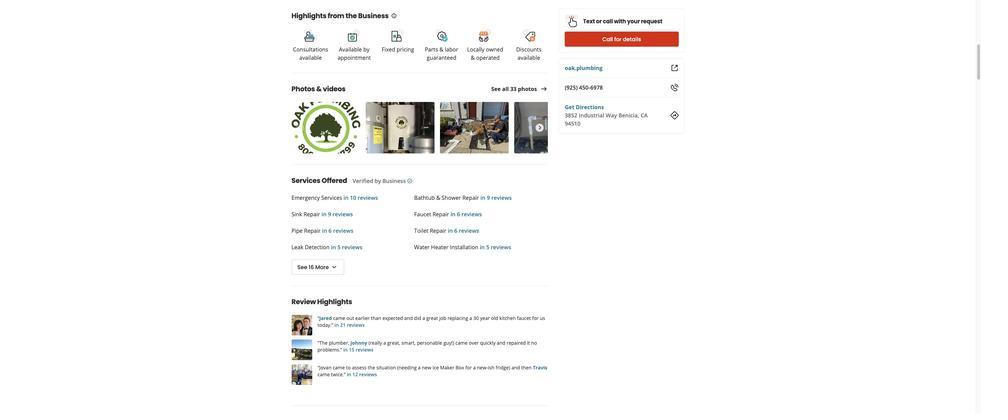 Task type: vqa. For each thing, say whether or not it's contained in the screenshot.
left available
yes



Task type: describe. For each thing, give the bounding box(es) containing it.
& for bathtub & shower repair in 9 reviews
[[437, 194, 441, 202]]

in up pipe repair in 6 reviews
[[322, 211, 327, 218]]

in down shower
[[451, 211, 456, 218]]

jose v. image
[[292, 340, 312, 361]]

discounts_available image
[[522, 29, 536, 42]]

24 external link v2 image
[[671, 64, 679, 72]]

or
[[596, 17, 602, 25]]

" in 21 reviews
[[332, 322, 365, 329]]

water heater installation in 5 reviews
[[414, 244, 511, 251]]

from
[[328, 11, 344, 21]]

in 15 reviews button
[[342, 347, 374, 353]]

the
[[319, 340, 328, 347]]

locally_owned_operated image
[[479, 29, 492, 42]]

16 checkmark badged v2 image
[[407, 179, 413, 184]]

" for " in 15 reviews
[[341, 347, 342, 353]]

in left 10
[[344, 194, 349, 202]]

bathtub
[[414, 194, 435, 202]]

by for available
[[364, 46, 370, 53]]

in 10 reviews link
[[342, 194, 378, 202]]

24 directions v2 image
[[671, 111, 679, 120]]

24 chevron down v2 image
[[330, 263, 339, 271]]

pipe repair in 6 reviews
[[292, 227, 354, 235]]

text or call with your request
[[584, 17, 663, 25]]

new-
[[477, 365, 488, 371]]

travis button
[[533, 365, 548, 371]]

in 12 reviews button
[[346, 372, 377, 378]]

guaranteed
[[427, 54, 457, 62]]

450-
[[579, 84, 591, 91]]

0 horizontal spatial the
[[346, 11, 357, 21]]

benicia,
[[619, 112, 640, 119]]

(925) 450-6978
[[565, 84, 603, 91]]

in 5 reviews link for 5
[[479, 244, 511, 251]]

(really
[[369, 340, 382, 347]]

problems.
[[318, 347, 341, 353]]

in 6 reviews link for toilet repair
[[447, 227, 479, 235]]

" jared
[[318, 315, 332, 322]]

situation
[[377, 365, 396, 371]]

33
[[511, 85, 517, 93]]

for inside the came out earlier than expected and did a great job replacing a 30 year old kitchen faucet for us today.
[[532, 315, 539, 322]]

" the plumber, johnny
[[318, 340, 367, 347]]

heater
[[431, 244, 449, 251]]

photo of oak plumbing - benicia, ca, us. image
[[292, 102, 360, 154]]

fixed pricing
[[382, 46, 414, 53]]

today.
[[318, 322, 332, 329]]

earlier
[[355, 315, 370, 322]]

verified by business
[[353, 178, 406, 185]]

operated
[[476, 54, 500, 62]]

maria c. image
[[292, 315, 312, 336]]

came up the twice.
[[333, 365, 345, 371]]

faucet repair in 6 reviews
[[414, 211, 482, 218]]

available by appointment
[[338, 46, 371, 62]]

" in 15 reviews
[[341, 347, 374, 353]]

see for see all 33 photos
[[492, 85, 501, 93]]

year
[[480, 315, 490, 322]]

emergency services in 10 reviews
[[292, 194, 378, 202]]

locally
[[467, 46, 485, 53]]

in right detection
[[331, 244, 336, 251]]

0 vertical spatial 9
[[487, 194, 490, 202]]

offered
[[322, 176, 347, 186]]

faucet
[[414, 211, 431, 218]]

(needing
[[397, 365, 417, 371]]

highlights from the business
[[292, 11, 389, 21]]

in down faucet repair in 6 reviews
[[448, 227, 453, 235]]

leak detection in 5 reviews
[[292, 244, 363, 251]]

0 vertical spatial services
[[292, 176, 321, 186]]

water
[[414, 244, 430, 251]]

came down jovan
[[318, 372, 330, 378]]

available_by_appointment image
[[348, 29, 361, 42]]

16
[[309, 264, 314, 271]]

repair for toilet repair in 6 reviews
[[430, 227, 447, 235]]

consultations
[[293, 46, 328, 53]]

" for jared
[[318, 315, 319, 322]]

twice.
[[331, 372, 344, 378]]

business inside services offered element
[[383, 178, 406, 185]]

did
[[414, 315, 421, 322]]

a inside '(really a great, smart, personable guy!) came over quickly and repaired it no problems.'
[[384, 340, 386, 347]]

about the business element
[[292, 406, 548, 414]]

maker
[[440, 365, 455, 371]]

0 vertical spatial highlights
[[292, 11, 327, 21]]

photos
[[518, 85, 537, 93]]

review highlights element
[[281, 286, 554, 395]]

for inside call for details button
[[615, 35, 622, 43]]

repaired
[[507, 340, 526, 347]]

text
[[584, 17, 595, 25]]

10
[[350, 194, 356, 202]]

way
[[606, 112, 617, 119]]

call for details
[[603, 35, 642, 43]]

repair right shower
[[463, 194, 479, 202]]

parts & labor guaranteed
[[425, 46, 459, 62]]

job
[[440, 315, 447, 322]]

labor
[[445, 46, 459, 53]]

in right shower
[[481, 194, 486, 202]]

2 5 from the left
[[487, 244, 490, 251]]

photos & videos element
[[281, 73, 583, 155]]

no
[[532, 340, 537, 347]]

in 21 reviews button
[[333, 322, 365, 329]]

see for see 16 more
[[297, 264, 307, 271]]

see 16 more
[[297, 264, 329, 271]]

industrial
[[579, 112, 605, 119]]

in down sink repair in 9 reviews
[[322, 227, 327, 235]]

videos
[[323, 84, 346, 94]]

get directions 3852 industrial way benicia, ca 94510
[[565, 103, 648, 128]]

get directions link
[[565, 103, 604, 111]]

discounts
[[517, 46, 542, 53]]

services offered
[[292, 176, 347, 186]]

by for verified
[[375, 178, 381, 185]]

jared button
[[319, 315, 332, 322]]

6 for pipe repair
[[329, 227, 332, 235]]

for inside " jovan came to assess the situation (needing a new ice maker box for a new-ish fridge) and then travis came twice. " in 12 reviews
[[466, 365, 472, 371]]

us
[[540, 315, 546, 322]]

fixed
[[382, 46, 395, 53]]

guy!)
[[444, 340, 454, 347]]

a left 'new-'
[[473, 365, 476, 371]]

fridge)
[[496, 365, 511, 371]]

review highlights
[[292, 297, 352, 307]]

next image
[[536, 124, 544, 132]]

see 16 more button
[[292, 260, 344, 275]]

in 5 reviews link for reviews
[[330, 244, 363, 251]]



Task type: locate. For each thing, give the bounding box(es) containing it.
2 vertical spatial "
[[344, 372, 346, 378]]

in 6 reviews link for faucet repair
[[449, 211, 482, 218]]

0 horizontal spatial services
[[292, 176, 321, 186]]

in 9 reviews link for reviews
[[320, 211, 353, 218]]

in 6 reviews link down bathtub & shower repair in 9 reviews
[[449, 211, 482, 218]]

30
[[474, 315, 479, 322]]

& inside parts & labor guaranteed
[[440, 46, 444, 53]]

highlights up jared button
[[317, 297, 352, 307]]

1 in 5 reviews link from the left
[[330, 244, 363, 251]]

0 vertical spatial in 9 reviews link
[[479, 194, 512, 202]]

0 horizontal spatial and
[[404, 315, 413, 322]]

0 vertical spatial for
[[615, 35, 622, 43]]

call
[[603, 17, 613, 25]]

in right installation
[[480, 244, 485, 251]]

repair right pipe
[[304, 227, 321, 235]]

in left the 15
[[343, 347, 348, 353]]

" inside " jovan came to assess the situation (needing a new ice maker box for a new-ish fridge) and then travis came twice. " in 12 reviews
[[318, 365, 319, 371]]

appointment
[[338, 54, 371, 62]]

1 horizontal spatial in 9 reviews link
[[479, 194, 512, 202]]

in 6 reviews link
[[449, 211, 482, 218], [321, 227, 354, 235], [447, 227, 479, 235]]

see inside button
[[297, 264, 307, 271]]

2 horizontal spatial "
[[344, 372, 346, 378]]

" down "" the plumber, johnny" at bottom
[[341, 347, 342, 353]]

see
[[492, 85, 501, 93], [297, 264, 307, 271]]

repair right sink
[[304, 211, 320, 218]]

1 horizontal spatial in 5 reviews link
[[479, 244, 511, 251]]

6 for faucet repair
[[457, 211, 460, 218]]

a right did
[[423, 315, 425, 322]]

the right assess on the bottom left
[[368, 365, 375, 371]]

in 6 reviews link up water heater installation in 5 reviews
[[447, 227, 479, 235]]

request
[[641, 17, 663, 25]]

over
[[469, 340, 479, 347]]

5 up 24 chevron down v2 icon
[[338, 244, 341, 251]]

available for consultations available
[[299, 54, 322, 62]]

see left 16
[[297, 264, 307, 271]]

1 vertical spatial "
[[318, 340, 319, 347]]

0 horizontal spatial "
[[332, 322, 333, 329]]

installation
[[450, 244, 479, 251]]

1 available from the left
[[299, 54, 322, 62]]

johnny
[[351, 340, 367, 347]]

parts
[[425, 46, 438, 53]]

2 available from the left
[[518, 54, 540, 62]]

5 right installation
[[487, 244, 490, 251]]

repair up toilet repair in 6 reviews
[[433, 211, 449, 218]]

24 phone v2 image
[[671, 84, 679, 92]]

9
[[487, 194, 490, 202], [328, 211, 331, 218]]

" for jovan
[[318, 365, 319, 371]]

"
[[332, 322, 333, 329], [341, 347, 342, 353], [344, 372, 346, 378]]

available down consultations
[[299, 54, 322, 62]]

assess
[[352, 365, 367, 371]]

6 for toilet repair
[[455, 227, 458, 235]]

1 vertical spatial highlights
[[317, 297, 352, 307]]

services
[[292, 176, 321, 186], [321, 194, 342, 202]]

& inside services offered element
[[437, 194, 441, 202]]

1 vertical spatial in 9 reviews link
[[320, 211, 353, 218]]

1 vertical spatial services
[[321, 194, 342, 202]]

a left the '30'
[[470, 315, 472, 322]]

for right call
[[615, 35, 622, 43]]

available down discounts
[[518, 54, 540, 62]]

0 horizontal spatial 9
[[328, 211, 331, 218]]

to
[[346, 365, 351, 371]]

and inside " jovan came to assess the situation (needing a new ice maker box for a new-ish fridge) and then travis came twice. " in 12 reviews
[[512, 365, 520, 371]]

great,
[[388, 340, 400, 347]]

and left did
[[404, 315, 413, 322]]

3852
[[565, 112, 578, 119]]

and
[[404, 315, 413, 322], [497, 340, 506, 347], [512, 365, 520, 371]]

" inside " jovan came to assess the situation (needing a new ice maker box for a new-ish fridge) and then travis came twice. " in 12 reviews
[[344, 372, 346, 378]]

locally owned & operated
[[467, 46, 504, 62]]

"
[[318, 315, 319, 322], [318, 340, 319, 347], [318, 365, 319, 371]]

by up appointment
[[364, 46, 370, 53]]

came out earlier than expected and did a great job replacing a 30 year old kitchen faucet for us today.
[[318, 315, 546, 329]]

1 vertical spatial by
[[375, 178, 381, 185]]

ice
[[433, 365, 439, 371]]

a left great,
[[384, 340, 386, 347]]

0 horizontal spatial in 5 reviews link
[[330, 244, 363, 251]]

great
[[427, 315, 438, 322]]

2 vertical spatial "
[[318, 365, 319, 371]]

smart,
[[402, 340, 416, 347]]

in 6 reviews link up leak detection in 5 reviews
[[321, 227, 354, 235]]

0 horizontal spatial by
[[364, 46, 370, 53]]

6 up leak detection in 5 reviews
[[329, 227, 332, 235]]

a left new
[[418, 365, 421, 371]]

photo of oak plumbing - benicia, ca, us. beautifully installed tankless water heater. image
[[366, 102, 435, 154]]

(925)
[[565, 84, 578, 91]]

2 vertical spatial and
[[512, 365, 520, 371]]

came inside '(really a great, smart, personable guy!) came over quickly and repaired it no problems.'
[[456, 340, 468, 347]]

in left 12
[[347, 372, 351, 378]]

oak.plumbing link
[[565, 64, 603, 72]]

owned
[[486, 46, 504, 53]]

0 vertical spatial by
[[364, 46, 370, 53]]

came inside the came out earlier than expected and did a great job replacing a 30 year old kitchen faucet for us today.
[[333, 315, 345, 322]]

leak
[[292, 244, 304, 251]]

highlights
[[292, 11, 327, 21], [317, 297, 352, 307]]

reviews inside " jovan came to assess the situation (needing a new ice maker box for a new-ish fridge) and then travis came twice. " in 12 reviews
[[359, 372, 377, 378]]

and inside the came out earlier than expected and did a great job replacing a 30 year old kitchen faucet for us today.
[[404, 315, 413, 322]]

consultations available
[[293, 46, 328, 62]]

" for " in 21 reviews
[[332, 322, 333, 329]]

& down locally
[[471, 54, 475, 62]]

call
[[603, 35, 613, 43]]

1 horizontal spatial 9
[[487, 194, 490, 202]]

0 vertical spatial see
[[492, 85, 501, 93]]

photos
[[292, 84, 315, 94]]

sink repair in 9 reviews
[[292, 211, 353, 218]]

in inside " jovan came to assess the situation (needing a new ice maker box for a new-ish fridge) and then travis came twice. " in 12 reviews
[[347, 372, 351, 378]]

12
[[353, 372, 358, 378]]

&
[[440, 46, 444, 53], [471, 54, 475, 62], [316, 84, 322, 94], [437, 194, 441, 202]]

2 in 5 reviews link from the left
[[479, 244, 511, 251]]

1 horizontal spatial for
[[532, 315, 539, 322]]

by right verified
[[375, 178, 381, 185]]

previous image
[[296, 124, 303, 132]]

parts_labor_guaranteed image
[[435, 29, 449, 42]]

for left "us"
[[532, 315, 539, 322]]

the right "from" in the left of the page
[[346, 11, 357, 21]]

pricing
[[397, 46, 414, 53]]

region
[[286, 315, 554, 385]]

came
[[333, 315, 345, 322], [456, 340, 468, 347], [333, 365, 345, 371], [318, 372, 330, 378]]

0 horizontal spatial in 9 reviews link
[[320, 211, 353, 218]]

1 " from the top
[[318, 315, 319, 322]]

2 horizontal spatial for
[[615, 35, 622, 43]]

1 horizontal spatial 5
[[487, 244, 490, 251]]

" up today.
[[318, 315, 319, 322]]

in 9 reviews link for in
[[479, 194, 512, 202]]

available for discounts available
[[518, 54, 540, 62]]

quickly
[[480, 340, 496, 347]]

1 vertical spatial see
[[297, 264, 307, 271]]

than
[[371, 315, 381, 322]]

faucet
[[517, 315, 531, 322]]

photo of oak plumbing - benicia, ca, us. two of our tech's working on a trenchless sewer line installation. image
[[440, 102, 509, 154]]

by inside available by appointment
[[364, 46, 370, 53]]

details
[[623, 35, 642, 43]]

see left all
[[492, 85, 501, 93]]

repair up heater at the bottom
[[430, 227, 447, 235]]

plumber,
[[329, 340, 349, 347]]

1 vertical spatial and
[[497, 340, 506, 347]]

lynne m. image
[[292, 365, 312, 385]]

available
[[299, 54, 322, 62], [518, 54, 540, 62]]

" right lynne m. image
[[318, 365, 319, 371]]

and right quickly
[[497, 340, 506, 347]]

region containing "
[[286, 315, 554, 385]]

1 horizontal spatial "
[[341, 347, 342, 353]]

with
[[614, 17, 626, 25]]

repair for faucet repair in 6 reviews
[[433, 211, 449, 218]]

region inside "review highlights" element
[[286, 315, 554, 385]]

highlights up consultations_available icon
[[292, 11, 327, 21]]

in 6 reviews link for pipe repair
[[321, 227, 354, 235]]

" jovan came to assess the situation (needing a new ice maker box for a new-ish fridge) and then travis came twice. " in 12 reviews
[[318, 365, 548, 378]]

replacing
[[448, 315, 468, 322]]

came left over
[[456, 340, 468, 347]]

0 vertical spatial business
[[358, 11, 389, 21]]

0 horizontal spatial for
[[466, 365, 472, 371]]

shower
[[442, 194, 461, 202]]

1 horizontal spatial the
[[368, 365, 375, 371]]

1 vertical spatial for
[[532, 315, 539, 322]]

came up 21
[[333, 315, 345, 322]]

1 5 from the left
[[338, 244, 341, 251]]

1 vertical spatial 9
[[328, 211, 331, 218]]

ca
[[641, 112, 648, 119]]

" left 12
[[344, 372, 346, 378]]

directions
[[576, 103, 604, 111]]

2 horizontal spatial and
[[512, 365, 520, 371]]

the
[[346, 11, 357, 21], [368, 365, 375, 371]]

& inside locally owned & operated
[[471, 54, 475, 62]]

24 arrow right v2 image
[[540, 85, 548, 93]]

consultations_available image
[[304, 29, 318, 42]]

all
[[502, 85, 509, 93]]

1 horizontal spatial by
[[375, 178, 381, 185]]

1 vertical spatial the
[[368, 365, 375, 371]]

1 horizontal spatial services
[[321, 194, 342, 202]]

" down jared button
[[332, 322, 333, 329]]

toilet repair in 6 reviews
[[414, 227, 479, 235]]

business left 16 checkmark badged v2 'icon'
[[383, 178, 406, 185]]

available inside consultations available
[[299, 54, 322, 62]]

0 vertical spatial "
[[318, 315, 319, 322]]

& for parts & labor guaranteed
[[440, 46, 444, 53]]

services up emergency on the top of page
[[292, 176, 321, 186]]

0 horizontal spatial 5
[[338, 244, 341, 251]]

1 vertical spatial business
[[383, 178, 406, 185]]

6
[[457, 211, 460, 218], [329, 227, 332, 235], [455, 227, 458, 235]]

& left videos
[[316, 84, 322, 94]]

0 horizontal spatial available
[[299, 54, 322, 62]]

the inside " jovan came to assess the situation (needing a new ice maker box for a new-ish fridge) and then travis came twice. " in 12 reviews
[[368, 365, 375, 371]]

services down offered
[[321, 194, 342, 202]]

& left shower
[[437, 194, 441, 202]]

2 vertical spatial for
[[466, 365, 472, 371]]

0 horizontal spatial see
[[297, 264, 307, 271]]

reviews
[[358, 194, 378, 202], [492, 194, 512, 202], [333, 211, 353, 218], [462, 211, 482, 218], [333, 227, 354, 235], [459, 227, 479, 235], [342, 244, 363, 251], [491, 244, 511, 251], [347, 322, 365, 329], [356, 347, 374, 353], [359, 372, 377, 378]]

available inside discounts available
[[518, 54, 540, 62]]

and inside '(really a great, smart, personable guy!) came over quickly and repaired it no problems.'
[[497, 340, 506, 347]]

your
[[628, 17, 640, 25]]

0 vertical spatial "
[[332, 322, 333, 329]]

see all 33 photos link
[[492, 85, 548, 93]]

1 vertical spatial "
[[341, 347, 342, 353]]

" up problems.
[[318, 340, 319, 347]]

fixed_pricing image
[[391, 29, 405, 42]]

ish
[[488, 365, 495, 371]]

(really a great, smart, personable guy!) came over quickly and repaired it no problems.
[[318, 340, 537, 353]]

& for photos & videos
[[316, 84, 322, 94]]

3 " from the top
[[318, 365, 319, 371]]

oak.plumbing
[[565, 64, 603, 72]]

in
[[344, 194, 349, 202], [481, 194, 486, 202], [322, 211, 327, 218], [451, 211, 456, 218], [322, 227, 327, 235], [448, 227, 453, 235], [331, 244, 336, 251], [480, 244, 485, 251], [335, 322, 339, 329], [343, 347, 348, 353], [347, 372, 351, 378]]

0 vertical spatial the
[[346, 11, 357, 21]]

repair for sink repair in 9 reviews
[[304, 211, 320, 218]]

15
[[349, 347, 355, 353]]

2 " from the top
[[318, 340, 319, 347]]

verified
[[353, 178, 373, 185]]

0 vertical spatial and
[[404, 315, 413, 322]]

photos & videos
[[292, 84, 346, 94]]

" for the
[[318, 340, 319, 347]]

more
[[315, 264, 329, 271]]

services offered element
[[281, 165, 548, 275]]

available
[[339, 46, 362, 53]]

pipe
[[292, 227, 303, 235]]

1 horizontal spatial available
[[518, 54, 540, 62]]

info icon image
[[392, 13, 397, 19], [392, 13, 397, 19]]

toilet
[[414, 227, 429, 235]]

& up guaranteed
[[440, 46, 444, 53]]

for right the box
[[466, 365, 472, 371]]

1 horizontal spatial see
[[492, 85, 501, 93]]

in left 21
[[335, 322, 339, 329]]

jovan
[[319, 365, 332, 371]]

review
[[292, 297, 316, 307]]

1 horizontal spatial and
[[497, 340, 506, 347]]

repair
[[463, 194, 479, 202], [304, 211, 320, 218], [433, 211, 449, 218], [304, 227, 321, 235], [430, 227, 447, 235]]

by inside services offered element
[[375, 178, 381, 185]]

detection
[[305, 244, 330, 251]]

see inside photos & videos element
[[492, 85, 501, 93]]

repair for pipe repair in 6 reviews
[[304, 227, 321, 235]]

and left then
[[512, 365, 520, 371]]

6 down bathtub & shower repair in 9 reviews
[[457, 211, 460, 218]]

box
[[456, 365, 464, 371]]

6 up water heater installation in 5 reviews
[[455, 227, 458, 235]]

business up available_by_appointment image
[[358, 11, 389, 21]]



